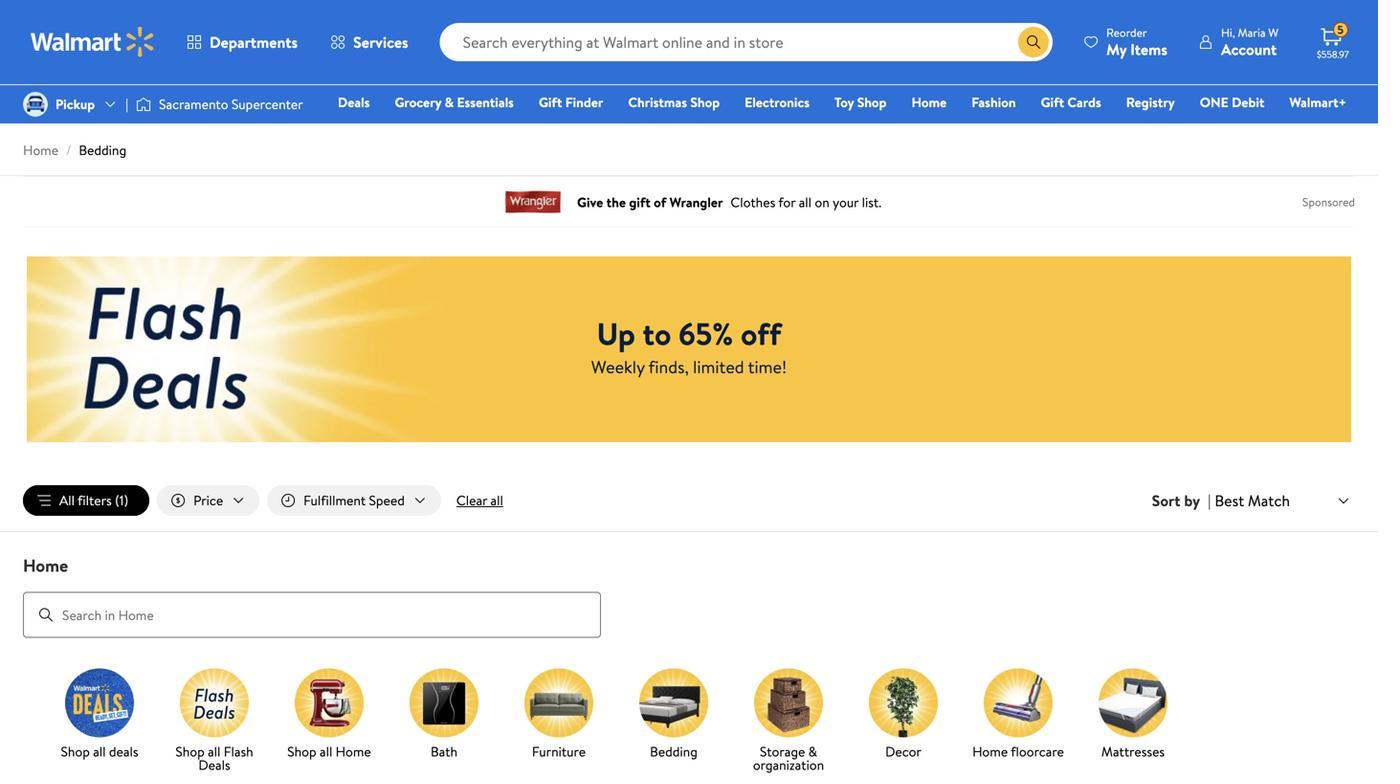 Task type: locate. For each thing, give the bounding box(es) containing it.
65%
[[679, 312, 733, 355]]

bedding right /
[[79, 141, 126, 159]]

clear all
[[456, 491, 503, 510]]

shop for shop all flash deals
[[175, 742, 205, 761]]

to
[[643, 312, 671, 355]]

mattresses
[[1101, 742, 1165, 761]]

decor
[[885, 742, 922, 761]]

home / bedding
[[23, 141, 126, 159]]

0 horizontal spatial &
[[445, 93, 454, 111]]

gift left finder at the left
[[539, 93, 562, 111]]

christmas shop link
[[619, 92, 728, 112]]

1 gift from the left
[[539, 93, 562, 111]]

best match
[[1215, 490, 1290, 511]]

time!
[[748, 355, 787, 379]]

1 vertical spatial flash deals image
[[180, 669, 249, 737]]

shop right christmas in the top left of the page
[[690, 93, 720, 111]]

| inside sort and filter section element
[[1208, 490, 1211, 511]]

1 horizontal spatial bedding
[[650, 742, 698, 761]]

furniture link
[[509, 669, 609, 762]]

1 horizontal spatial bedding link
[[624, 669, 723, 762]]

& right storage
[[808, 742, 817, 761]]

1 horizontal spatial |
[[1208, 490, 1211, 511]]

sacramento supercenter
[[159, 95, 303, 113]]

deals right deals at bottom left
[[198, 756, 230, 774]]

fulfillment speed button
[[267, 485, 441, 516]]

& right grocery
[[445, 93, 454, 111]]

1 horizontal spatial gift
[[1041, 93, 1064, 111]]

storage
[[760, 742, 805, 761]]

deals down services popup button
[[338, 93, 370, 111]]

all for shop all deals
[[93, 742, 106, 761]]

fulfillment speed
[[304, 491, 405, 510]]

0 vertical spatial flash deals image
[[27, 256, 1351, 442]]

Search in Home search field
[[23, 592, 601, 638]]

all down shop all home image
[[320, 742, 332, 761]]

all right clear
[[490, 491, 503, 510]]

home up search image in the bottom left of the page
[[23, 554, 68, 578]]

& inside storage & organization
[[808, 742, 817, 761]]

1 vertical spatial &
[[808, 742, 817, 761]]

home link left /
[[23, 141, 58, 159]]

off
[[741, 312, 781, 355]]

bath image
[[410, 669, 478, 737]]

christmas shop
[[628, 93, 720, 111]]

all inside shop all flash deals
[[208, 742, 220, 761]]

1 vertical spatial |
[[1208, 490, 1211, 511]]

home inside search box
[[23, 554, 68, 578]]

home down shop all home image
[[336, 742, 371, 761]]

deals link
[[329, 92, 378, 112]]

 image
[[23, 92, 48, 117]]

bedding link
[[79, 141, 126, 159], [624, 669, 723, 762]]

home left floorcare
[[972, 742, 1008, 761]]

finds,
[[649, 355, 689, 379]]

furniture
[[532, 742, 586, 761]]

by
[[1184, 490, 1200, 511]]

all left deals at bottom left
[[93, 742, 106, 761]]

0 horizontal spatial deals
[[198, 756, 230, 774]]

services button
[[314, 19, 425, 65]]

storage & organization image
[[754, 669, 823, 737]]

1 horizontal spatial home link
[[903, 92, 955, 112]]

up to 65% off weekly finds, limited time!
[[591, 312, 787, 379]]

shop down shop all home image
[[287, 742, 316, 761]]

christmas
[[628, 93, 687, 111]]

0 vertical spatial home link
[[903, 92, 955, 112]]

bedding down bedding image
[[650, 742, 698, 761]]

all filters (1) button
[[23, 485, 149, 516]]

1 vertical spatial bedding link
[[624, 669, 723, 762]]

debit
[[1232, 93, 1265, 111]]

bath
[[431, 742, 457, 761]]

home link
[[903, 92, 955, 112], [23, 141, 58, 159]]

flash
[[224, 742, 253, 761]]

best
[[1215, 490, 1244, 511]]

my
[[1106, 39, 1127, 60]]

0 horizontal spatial home link
[[23, 141, 58, 159]]

all
[[490, 491, 503, 510], [93, 742, 106, 761], [208, 742, 220, 761], [320, 742, 332, 761]]

1 horizontal spatial deals
[[338, 93, 370, 111]]

price button
[[157, 485, 260, 516]]

shop all deals link
[[50, 669, 149, 762]]

sort
[[1152, 490, 1180, 511]]

floorcare
[[1011, 742, 1064, 761]]

1 vertical spatial deals
[[198, 756, 230, 774]]

gift left cards
[[1041, 93, 1064, 111]]

walmart+ link
[[1281, 92, 1355, 112]]

0 vertical spatial &
[[445, 93, 454, 111]]

| right the by
[[1208, 490, 1211, 511]]

0 vertical spatial |
[[126, 95, 128, 113]]

0 vertical spatial bedding
[[79, 141, 126, 159]]

w
[[1268, 24, 1279, 41]]

home left /
[[23, 141, 58, 159]]

& for essentials
[[445, 93, 454, 111]]

 image
[[136, 95, 151, 114]]

grocery & essentials
[[395, 93, 514, 111]]

all inside button
[[490, 491, 503, 510]]

toy
[[835, 93, 854, 111]]

5
[[1337, 22, 1344, 38]]

| right "pickup" on the top left
[[126, 95, 128, 113]]

0 vertical spatial bedding link
[[79, 141, 126, 159]]

home link left the fashion
[[903, 92, 955, 112]]

2 gift from the left
[[1041, 93, 1064, 111]]

storage & organization link
[[739, 669, 838, 776]]

shop left deals at bottom left
[[61, 742, 90, 761]]

mattresses image
[[1099, 669, 1168, 737]]

shop all. image
[[65, 669, 134, 737]]

finder
[[565, 93, 603, 111]]

0 horizontal spatial gift
[[539, 93, 562, 111]]

maria
[[1238, 24, 1266, 41]]

pickup
[[56, 95, 95, 113]]

all filters (1)
[[59, 491, 128, 510]]

bedding
[[79, 141, 126, 159], [650, 742, 698, 761]]

sponsored
[[1303, 194, 1355, 210]]

flash deals image
[[27, 256, 1351, 442], [180, 669, 249, 737]]

shop inside shop all deals link
[[61, 742, 90, 761]]

deals
[[338, 93, 370, 111], [198, 756, 230, 774]]

fashion
[[972, 93, 1016, 111]]

shop right toy
[[857, 93, 887, 111]]

shop
[[690, 93, 720, 111], [857, 93, 887, 111], [61, 742, 90, 761], [175, 742, 205, 761], [287, 742, 316, 761]]

shop left flash
[[175, 742, 205, 761]]

supercenter
[[232, 95, 303, 113]]

all
[[59, 491, 75, 510]]

Home search field
[[0, 554, 1378, 638]]

decor link
[[854, 669, 953, 762]]

shop inside shop all home link
[[287, 742, 316, 761]]

hi, maria w account
[[1221, 24, 1279, 60]]

1 horizontal spatial &
[[808, 742, 817, 761]]

shop inside shop all flash deals
[[175, 742, 205, 761]]

limited
[[693, 355, 744, 379]]

all left flash
[[208, 742, 220, 761]]

&
[[445, 93, 454, 111], [808, 742, 817, 761]]

0 horizontal spatial bedding link
[[79, 141, 126, 159]]

0 vertical spatial deals
[[338, 93, 370, 111]]



Task type: describe. For each thing, give the bounding box(es) containing it.
bedding image
[[639, 669, 708, 737]]

walmart+
[[1289, 93, 1346, 111]]

shop all flash deals
[[175, 742, 253, 774]]

sort by |
[[1152, 490, 1211, 511]]

storage & organization
[[753, 742, 824, 774]]

gift cards link
[[1032, 92, 1110, 112]]

one
[[1200, 93, 1229, 111]]

hi,
[[1221, 24, 1235, 41]]

toy shop link
[[826, 92, 895, 112]]

flash deals image inside shop all flash deals link
[[180, 669, 249, 737]]

search icon image
[[1026, 34, 1041, 50]]

reorder
[[1106, 24, 1147, 41]]

gift for gift finder
[[539, 93, 562, 111]]

all for shop all home
[[320, 742, 332, 761]]

Walmart Site-Wide search field
[[440, 23, 1053, 61]]

sort and filter section element
[[0, 470, 1378, 531]]

home floorcare link
[[968, 669, 1068, 762]]

organization
[[753, 756, 824, 774]]

grocery & essentials link
[[386, 92, 522, 112]]

registry
[[1126, 93, 1175, 111]]

shop all flash deals link
[[165, 669, 264, 776]]

deals inside shop all flash deals
[[198, 756, 230, 774]]

shop for shop all home
[[287, 742, 316, 761]]

shop all home
[[287, 742, 371, 761]]

account
[[1221, 39, 1277, 60]]

sacramento
[[159, 95, 228, 113]]

price
[[193, 491, 223, 510]]

toy shop
[[835, 93, 887, 111]]

cards
[[1067, 93, 1101, 111]]

Search search field
[[440, 23, 1053, 61]]

(1)
[[115, 491, 128, 510]]

bath link
[[394, 669, 494, 762]]

search image
[[38, 607, 54, 623]]

one debit link
[[1191, 92, 1273, 112]]

up
[[597, 312, 635, 355]]

shop for shop all deals
[[61, 742, 90, 761]]

gift finder link
[[530, 92, 612, 112]]

registry link
[[1118, 92, 1184, 112]]

$558.97
[[1317, 48, 1349, 61]]

gift for gift cards
[[1041, 93, 1064, 111]]

filters
[[78, 491, 112, 510]]

all for clear all
[[490, 491, 503, 510]]

gift finder
[[539, 93, 603, 111]]

decor image
[[869, 669, 938, 737]]

furniture image
[[524, 669, 593, 737]]

0 horizontal spatial |
[[126, 95, 128, 113]]

deals
[[109, 742, 138, 761]]

grocery
[[395, 93, 441, 111]]

weekly
[[591, 355, 645, 379]]

home inside 'link'
[[972, 742, 1008, 761]]

0 horizontal spatial bedding
[[79, 141, 126, 159]]

home floorcare
[[972, 742, 1064, 761]]

speed
[[369, 491, 405, 510]]

gift cards
[[1041, 93, 1101, 111]]

clear
[[456, 491, 487, 510]]

home left the fashion
[[912, 93, 947, 111]]

departments
[[210, 32, 298, 53]]

home floorcare image
[[984, 669, 1053, 737]]

essentials
[[457, 93, 514, 111]]

shop all deals
[[61, 742, 138, 761]]

match
[[1248, 490, 1290, 511]]

electronics
[[745, 93, 810, 111]]

fulfillment
[[304, 491, 366, 510]]

items
[[1130, 39, 1167, 60]]

one debit
[[1200, 93, 1265, 111]]

walmart image
[[31, 27, 155, 57]]

electronics link
[[736, 92, 818, 112]]

best match button
[[1211, 488, 1355, 513]]

services
[[353, 32, 408, 53]]

all for shop all flash deals
[[208, 742, 220, 761]]

departments button
[[170, 19, 314, 65]]

mattresses link
[[1083, 669, 1183, 762]]

1 vertical spatial home link
[[23, 141, 58, 159]]

1 vertical spatial bedding
[[650, 742, 698, 761]]

shop inside toy shop 'link'
[[857, 93, 887, 111]]

shop inside christmas shop link
[[690, 93, 720, 111]]

fashion link
[[963, 92, 1025, 112]]

shop all home link
[[279, 669, 379, 762]]

clear all button
[[449, 485, 511, 516]]

& for organization
[[808, 742, 817, 761]]

reorder my items
[[1106, 24, 1167, 60]]

/
[[66, 141, 71, 159]]

shop all home image
[[295, 669, 364, 737]]



Task type: vqa. For each thing, say whether or not it's contained in the screenshot.
WALMART+ link
yes



